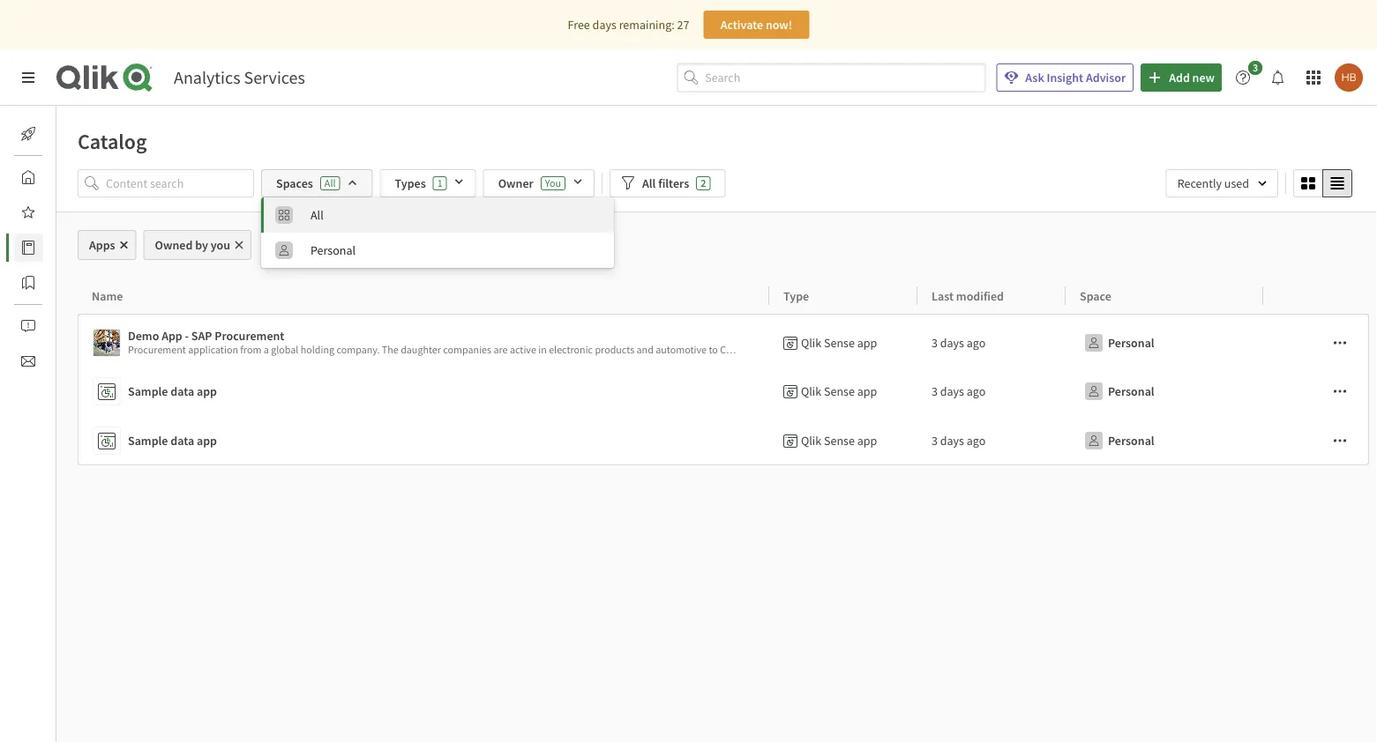 Task type: describe. For each thing, give the bounding box(es) containing it.
qlik sense app cell for 3 days ago button for more actions image
[[769, 367, 918, 416]]

Search text field
[[705, 63, 986, 92]]

all link
[[261, 198, 614, 233]]

sense for sample data app button for 3 days ago button for more actions image's qlik sense app "cell"
[[824, 384, 855, 400]]

qlik sense app cell for 3 days ago button associated with 1st more actions icon
[[769, 314, 918, 367]]

all filters
[[642, 176, 689, 191]]

type
[[784, 288, 809, 304]]

qlik sense app image
[[94, 330, 120, 356]]

companies
[[443, 343, 492, 357]]

all for "all" element
[[311, 207, 324, 223]]

catalog inside the "navigation pane" "element"
[[56, 240, 96, 256]]

application
[[188, 343, 238, 357]]

clear all
[[273, 237, 316, 253]]

add new button
[[1141, 64, 1222, 92]]

all element
[[311, 207, 604, 223]]

2 and from the left
[[768, 343, 785, 357]]

menu inside filters region
[[261, 198, 614, 268]]

bw
[[999, 343, 1013, 357]]

you
[[211, 237, 230, 253]]

all for all filters
[[642, 176, 656, 191]]

3 for personal 'cell' corresponding to more actions image
[[932, 384, 938, 400]]

free days remaining: 27
[[568, 17, 690, 33]]

app
[[162, 328, 182, 344]]

recently used
[[1178, 176, 1249, 191]]

last
[[932, 288, 954, 304]]

app for second more actions icon
[[857, 433, 877, 449]]

1 the from the left
[[382, 343, 399, 357]]

space
[[1080, 288, 1112, 304]]

owned
[[155, 237, 193, 253]]

are
[[494, 343, 508, 357]]

cell for 1st more actions icon's personal 'cell'
[[1264, 314, 1370, 367]]

activate now!
[[721, 17, 793, 33]]

3 for second more actions icon personal 'cell'
[[932, 433, 938, 449]]

activate now! link
[[704, 11, 810, 39]]

personal element
[[311, 243, 604, 259]]

daughter
[[401, 343, 441, 357]]

global
[[271, 343, 299, 357]]

to
[[709, 343, 718, 357]]

company.
[[337, 343, 380, 357]]

ask
[[1026, 70, 1045, 86]]

personal button for 3 days ago button associated with 1st more actions icon
[[1080, 329, 1158, 357]]

personal for more actions image
[[1108, 384, 1155, 400]]

subscriptions image
[[21, 355, 35, 369]]

sample for sample data app button for 3 days ago button for more actions image's qlik sense app "cell"
[[128, 384, 168, 400]]

3 days ago cell for qlik sense app "cell" related to 3 days ago button associated with 1st more actions icon
[[918, 314, 1066, 367]]

add new
[[1169, 70, 1215, 86]]

ask insight advisor
[[1026, 70, 1126, 86]]

personal link
[[261, 233, 614, 268]]

2 vertical spatial data
[[171, 433, 194, 449]]

3 days ago button for 1st more actions icon
[[932, 329, 986, 357]]

open sidebar menu image
[[21, 71, 35, 85]]

personal for 1st more actions icon
[[1108, 335, 1155, 351]]

getting started image
[[21, 127, 35, 141]]

filters region
[[56, 166, 1377, 268]]

sample for sample data app button corresponding to qlik sense app "cell" related to second more actions icon 3 days ago button
[[128, 433, 168, 449]]

1 qlik sense app from the top
[[801, 335, 877, 351]]

owned by you button
[[143, 230, 251, 260]]

sense for sample data app button corresponding to qlik sense app "cell" related to second more actions icon 3 days ago button
[[824, 433, 855, 449]]

clear
[[273, 237, 300, 253]]

filters
[[658, 176, 689, 191]]

qlik for more actions image
[[801, 384, 822, 400]]

1 and from the left
[[637, 343, 654, 357]]

personal for second more actions icon
[[1108, 433, 1155, 449]]

1
[[437, 176, 443, 190]]

personal button for 3 days ago button for more actions image
[[1080, 378, 1158, 406]]

sample data app button for qlik sense app "cell" related to second more actions icon 3 days ago button
[[93, 424, 762, 459]]

alerts image
[[21, 319, 35, 334]]

3 inside 3 dropdown button
[[1253, 61, 1258, 75]]

1 from from the left
[[240, 343, 262, 357]]

demo
[[128, 328, 159, 344]]

analytics services
[[174, 67, 305, 89]]

1 sense from the top
[[824, 335, 855, 351]]

switch view group
[[1294, 169, 1353, 198]]

catalog link
[[14, 234, 96, 262]]

3 days ago button for second more actions icon
[[932, 427, 986, 455]]

2 a from the left
[[972, 343, 977, 357]]

1 a from the left
[[264, 343, 269, 357]]

alerts link
[[14, 312, 86, 341]]

holding
[[301, 343, 335, 357]]

days for qlik sense app "cell" related to second more actions icon 3 days ago button
[[940, 433, 964, 449]]

Content search text field
[[106, 169, 254, 198]]

searchbar element
[[677, 63, 986, 92]]

3 days ago cell for 3 days ago button for more actions image's qlik sense app "cell"
[[918, 367, 1066, 416]]



Task type: locate. For each thing, give the bounding box(es) containing it.
by
[[195, 237, 208, 253]]

and right chemicals on the top right
[[768, 343, 785, 357]]

analytics services element
[[174, 67, 305, 89]]

qlik sense app cell for second more actions icon 3 days ago button
[[769, 416, 918, 466]]

ask insight advisor button
[[996, 64, 1134, 92]]

menu
[[261, 198, 614, 268]]

1 3 days ago cell from the top
[[918, 314, 1066, 367]]

2 sense from the top
[[824, 384, 855, 400]]

1 vertical spatial 3 days ago button
[[932, 378, 986, 406]]

3 days ago button
[[932, 329, 986, 357], [932, 378, 986, 406], [932, 427, 986, 455]]

home link
[[14, 163, 88, 191]]

1 vertical spatial sample data app
[[128, 433, 217, 449]]

1 vertical spatial personal button
[[1080, 378, 1158, 406]]

the left daughter
[[382, 343, 399, 357]]

and right products
[[637, 343, 654, 357]]

1 3 days ago from the top
[[932, 335, 986, 351]]

procurement
[[215, 328, 284, 344], [128, 343, 186, 357]]

3 3 days ago button from the top
[[932, 427, 986, 455]]

1 horizontal spatial all
[[325, 176, 336, 190]]

active
[[510, 343, 536, 357]]

2 vertical spatial qlik
[[801, 433, 822, 449]]

from right comes
[[948, 343, 970, 357]]

0 horizontal spatial all
[[311, 207, 324, 223]]

ago
[[967, 335, 986, 351], [967, 384, 986, 400], [967, 433, 986, 449]]

personal inside menu
[[311, 243, 356, 259]]

0 vertical spatial catalog
[[78, 128, 147, 154]]

3 for 1st more actions icon's personal 'cell'
[[932, 335, 938, 351]]

2 3 days ago from the top
[[932, 384, 986, 400]]

apps
[[89, 237, 115, 253]]

sense
[[824, 335, 855, 351], [824, 384, 855, 400], [824, 433, 855, 449]]

2 3 days ago cell from the top
[[918, 367, 1066, 416]]

free
[[568, 17, 590, 33]]

1 cell from the top
[[1264, 314, 1370, 367]]

1 sample data app from the top
[[128, 384, 217, 400]]

1 vertical spatial sample
[[128, 433, 168, 449]]

sample data app button for 3 days ago button for more actions image's qlik sense app "cell"
[[93, 374, 762, 409]]

menu containing all
[[261, 198, 614, 268]]

howard brown image
[[1335, 64, 1363, 92]]

activate
[[721, 17, 763, 33]]

sap left 'bw'
[[979, 343, 997, 357]]

0 horizontal spatial and
[[637, 343, 654, 357]]

qlik for second more actions icon
[[801, 433, 822, 449]]

1 horizontal spatial a
[[972, 343, 977, 357]]

etc.
[[859, 343, 875, 357]]

2 the from the left
[[877, 343, 893, 357]]

insight
[[1047, 70, 1084, 86]]

0 vertical spatial sample
[[128, 384, 168, 400]]

0 horizontal spatial the
[[382, 343, 399, 357]]

2 sample data app button from the top
[[93, 424, 762, 459]]

2 ago from the top
[[967, 384, 986, 400]]

cell for personal 'cell' corresponding to more actions image
[[1264, 367, 1370, 416]]

2 cell from the top
[[1264, 367, 1370, 416]]

cell for second more actions icon personal 'cell'
[[1264, 416, 1370, 466]]

0 vertical spatial personal button
[[1080, 329, 1158, 357]]

personal button for second more actions icon 3 days ago button
[[1080, 427, 1158, 455]]

3 days ago cell for qlik sense app "cell" related to second more actions icon 3 days ago button
[[918, 416, 1066, 466]]

3 days ago button for more actions image
[[932, 378, 986, 406]]

2 vertical spatial sense
[[824, 433, 855, 449]]

1 sample from the top
[[128, 384, 168, 400]]

2 personal cell from the top
[[1066, 367, 1264, 416]]

sample data app for second more actions icon 3 days ago button
[[128, 433, 217, 449]]

1 vertical spatial catalog
[[56, 240, 96, 256]]

0 horizontal spatial sap
[[191, 328, 212, 344]]

0 horizontal spatial from
[[240, 343, 262, 357]]

owned by you
[[155, 237, 230, 253]]

name
[[92, 288, 123, 304]]

procurement right "qlik sense app" image
[[128, 343, 186, 357]]

electronic
[[549, 343, 593, 357]]

days for 3 days ago button for more actions image's qlik sense app "cell"
[[940, 384, 964, 400]]

more actions image down more actions image
[[1333, 434, 1347, 448]]

all
[[642, 176, 656, 191], [325, 176, 336, 190], [311, 207, 324, 223]]

2 vertical spatial 3 days ago button
[[932, 427, 986, 455]]

2 3 days ago button from the top
[[932, 378, 986, 406]]

3 3 days ago from the top
[[932, 433, 986, 449]]

3 personal cell from the top
[[1066, 416, 1264, 466]]

1 horizontal spatial procurement
[[215, 328, 284, 344]]

2 qlik sense app from the top
[[801, 384, 877, 400]]

2 vertical spatial qlik sense app
[[801, 433, 877, 449]]

sap right -
[[191, 328, 212, 344]]

1 horizontal spatial from
[[948, 343, 970, 357]]

app for more actions image
[[857, 384, 877, 400]]

cell
[[1264, 314, 1370, 367], [1264, 367, 1370, 416], [1264, 416, 1370, 466]]

personal button
[[1080, 329, 1158, 357], [1080, 378, 1158, 406], [1080, 427, 1158, 455]]

comes
[[917, 343, 946, 357]]

3 days ago cell
[[918, 314, 1066, 367], [918, 367, 1066, 416], [918, 416, 1066, 466]]

0 vertical spatial qlik
[[801, 335, 822, 351]]

used
[[1225, 176, 1249, 191]]

sample data app button
[[93, 374, 762, 409], [93, 424, 762, 459]]

2 from from the left
[[948, 343, 970, 357]]

catalog
[[78, 128, 147, 154], [56, 240, 96, 256]]

0 vertical spatial sense
[[824, 335, 855, 351]]

3
[[1253, 61, 1258, 75], [932, 335, 938, 351], [932, 384, 938, 400], [932, 433, 938, 449]]

home
[[56, 169, 88, 185]]

1 vertical spatial qlik sense app
[[801, 384, 877, 400]]

a left 'bw'
[[972, 343, 977, 357]]

catalog up name
[[56, 240, 96, 256]]

data inside demo app - sap procurement procurement application from a global holding company. the daughter companies are active in electronic products and automotive to chemicals and pharmaceutical etc. the data comes from a sap bw system.
[[896, 343, 915, 357]]

all left filters
[[642, 176, 656, 191]]

system.
[[1015, 343, 1049, 357]]

3 qlik sense app cell from the top
[[769, 416, 918, 466]]

2 sample from the top
[[128, 433, 168, 449]]

2 vertical spatial ago
[[967, 433, 986, 449]]

2 qlik sense app cell from the top
[[769, 367, 918, 416]]

services
[[244, 67, 305, 89]]

1 vertical spatial sample data app button
[[93, 424, 762, 459]]

0 horizontal spatial procurement
[[128, 343, 186, 357]]

0 vertical spatial sample data app
[[128, 384, 217, 400]]

1 vertical spatial data
[[171, 384, 194, 400]]

app
[[857, 335, 877, 351], [197, 384, 217, 400], [857, 384, 877, 400], [197, 433, 217, 449], [857, 433, 877, 449]]

add
[[1169, 70, 1190, 86]]

1 more actions image from the top
[[1333, 336, 1347, 350]]

2 sample data app from the top
[[128, 433, 217, 449]]

remaining:
[[619, 17, 675, 33]]

a left global at the left
[[264, 343, 269, 357]]

3 qlik sense app from the top
[[801, 433, 877, 449]]

in
[[538, 343, 547, 357]]

2 horizontal spatial all
[[642, 176, 656, 191]]

0 vertical spatial qlik sense app
[[801, 335, 877, 351]]

all
[[303, 237, 316, 253]]

1 ago from the top
[[967, 335, 986, 351]]

personal
[[311, 243, 356, 259], [1108, 335, 1155, 351], [1108, 384, 1155, 400], [1108, 433, 1155, 449]]

more actions image
[[1333, 385, 1347, 399]]

sample data app for 3 days ago button for more actions image
[[128, 384, 217, 400]]

0 vertical spatial sample data app button
[[93, 374, 762, 409]]

more actions image
[[1333, 336, 1347, 350], [1333, 434, 1347, 448]]

3 ago from the top
[[967, 433, 986, 449]]

products
[[595, 343, 635, 357]]

collections image
[[21, 276, 35, 290]]

recently
[[1178, 176, 1222, 191]]

last modified
[[932, 288, 1004, 304]]

1 personal button from the top
[[1080, 329, 1158, 357]]

all up the "all"
[[311, 207, 324, 223]]

0 horizontal spatial a
[[264, 343, 269, 357]]

3 sense from the top
[[824, 433, 855, 449]]

1 vertical spatial qlik
[[801, 384, 822, 400]]

3 days ago
[[932, 335, 986, 351], [932, 384, 986, 400], [932, 433, 986, 449]]

apps button
[[78, 230, 136, 260]]

favorites image
[[21, 206, 35, 220]]

2 qlik from the top
[[801, 384, 822, 400]]

clear all button
[[259, 230, 330, 260]]

spaces
[[276, 176, 313, 191]]

sample
[[128, 384, 168, 400], [128, 433, 168, 449]]

navigation pane element
[[0, 113, 96, 383]]

3 qlik from the top
[[801, 433, 822, 449]]

1 vertical spatial more actions image
[[1333, 434, 1347, 448]]

personal cell for 1st more actions icon
[[1066, 314, 1264, 367]]

pharmaceutical
[[787, 343, 857, 357]]

from
[[240, 343, 262, 357], [948, 343, 970, 357]]

qlik sense app cell
[[769, 314, 918, 367], [769, 367, 918, 416], [769, 416, 918, 466]]

modified
[[956, 288, 1004, 304]]

qlik sense app for sample data app button for 3 days ago button for more actions image's qlik sense app "cell"
[[801, 384, 877, 400]]

0 vertical spatial 3 days ago
[[932, 335, 986, 351]]

2 more actions image from the top
[[1333, 434, 1347, 448]]

0 vertical spatial ago
[[967, 335, 986, 351]]

you
[[545, 176, 561, 190]]

qlik sense app for sample data app button corresponding to qlik sense app "cell" related to second more actions icon 3 days ago button
[[801, 433, 877, 449]]

personal cell
[[1066, 314, 1264, 367], [1066, 367, 1264, 416], [1066, 416, 1264, 466]]

now!
[[766, 17, 793, 33]]

qlik sense app
[[801, 335, 877, 351], [801, 384, 877, 400], [801, 433, 877, 449]]

0 vertical spatial 3 days ago button
[[932, 329, 986, 357]]

sap
[[191, 328, 212, 344], [979, 343, 997, 357]]

1 horizontal spatial the
[[877, 343, 893, 357]]

1 sample data app button from the top
[[93, 374, 762, 409]]

1 personal cell from the top
[[1066, 314, 1264, 367]]

more actions image up more actions image
[[1333, 336, 1347, 350]]

chemicals
[[720, 343, 766, 357]]

1 horizontal spatial and
[[768, 343, 785, 357]]

3 cell from the top
[[1264, 416, 1370, 466]]

qlik for 1st more actions icon
[[801, 335, 822, 351]]

27
[[677, 17, 690, 33]]

2 vertical spatial personal button
[[1080, 427, 1158, 455]]

from left global at the left
[[240, 343, 262, 357]]

qlik
[[801, 335, 822, 351], [801, 384, 822, 400], [801, 433, 822, 449]]

owner
[[498, 176, 534, 191]]

the right etc.
[[877, 343, 893, 357]]

types
[[395, 176, 426, 191]]

days
[[593, 17, 617, 33], [940, 335, 964, 351], [940, 384, 964, 400], [940, 433, 964, 449]]

1 vertical spatial ago
[[967, 384, 986, 400]]

analytics
[[174, 67, 240, 89]]

procurement right -
[[215, 328, 284, 344]]

-
[[185, 328, 189, 344]]

1 vertical spatial 3 days ago
[[932, 384, 986, 400]]

2 personal button from the top
[[1080, 378, 1158, 406]]

personal cell for more actions image
[[1066, 367, 1264, 416]]

personal cell for second more actions icon
[[1066, 416, 1264, 466]]

2
[[701, 176, 706, 190]]

data
[[896, 343, 915, 357], [171, 384, 194, 400], [171, 433, 194, 449]]

2 vertical spatial 3 days ago
[[932, 433, 986, 449]]

3 personal button from the top
[[1080, 427, 1158, 455]]

0 vertical spatial more actions image
[[1333, 336, 1347, 350]]

automotive
[[656, 343, 707, 357]]

app for 1st more actions icon
[[857, 335, 877, 351]]

1 vertical spatial sense
[[824, 384, 855, 400]]

alerts
[[56, 319, 86, 334]]

all inside all link
[[311, 207, 324, 223]]

0 vertical spatial data
[[896, 343, 915, 357]]

1 3 days ago button from the top
[[932, 329, 986, 357]]

1 qlik from the top
[[801, 335, 822, 351]]

catalog up home
[[78, 128, 147, 154]]

advisor
[[1086, 70, 1126, 86]]

Recently used field
[[1166, 169, 1279, 198]]

3 button
[[1229, 61, 1268, 92]]

the
[[382, 343, 399, 357], [877, 343, 893, 357]]

sample data app
[[128, 384, 217, 400], [128, 433, 217, 449]]

new
[[1193, 70, 1215, 86]]

demo app - sap procurement procurement application from a global holding company. the daughter companies are active in electronic products and automotive to chemicals and pharmaceutical etc. the data comes from a sap bw system.
[[128, 328, 1049, 357]]

1 qlik sense app cell from the top
[[769, 314, 918, 367]]

3 3 days ago cell from the top
[[918, 416, 1066, 466]]

1 horizontal spatial sap
[[979, 343, 997, 357]]

all right spaces
[[325, 176, 336, 190]]

days for qlik sense app "cell" related to 3 days ago button associated with 1st more actions icon
[[940, 335, 964, 351]]



Task type: vqa. For each thing, say whether or not it's contained in the screenshot.
your inside the no results found try adjusting your search or filters to find what you are looking for.
no



